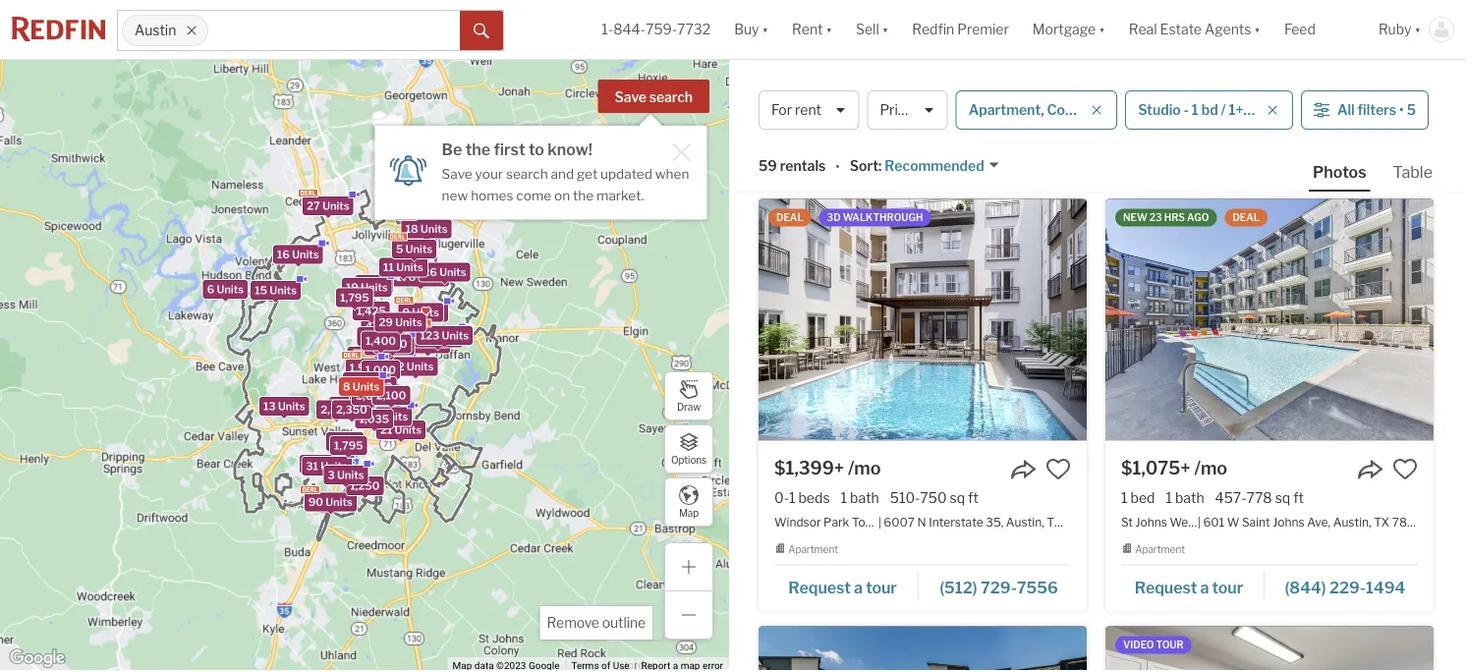 Task type: locate. For each thing, give the bounding box(es) containing it.
1 horizontal spatial request a tour
[[1135, 578, 1244, 598]]

885-
[[1326, 151, 1364, 170]]

15 units down the 43 units
[[369, 339, 410, 352]]

1,795 up the 31 units
[[334, 440, 363, 452]]

1 request from the left
[[789, 578, 851, 598]]

0 horizontal spatial the
[[466, 140, 491, 159]]

3,500
[[356, 388, 388, 401]]

1 bath for $1,399+
[[841, 490, 880, 507]]

ft for $1,075+ /mo
[[1294, 490, 1305, 507]]

▾ right rent
[[826, 21, 833, 38]]

0-1 beds
[[775, 490, 830, 507]]

1 bath
[[841, 490, 880, 507], [1166, 490, 1205, 507]]

750
[[921, 490, 947, 507]]

1 vertical spatial the
[[573, 187, 594, 203]]

search down 759-
[[650, 89, 693, 106]]

0 vertical spatial 6 units
[[207, 283, 244, 296]]

6 ▾ from the left
[[1415, 21, 1422, 38]]

|
[[847, 88, 850, 102], [1226, 88, 1229, 102], [879, 515, 882, 530], [1198, 515, 1201, 530]]

2 ▾ from the left
[[826, 21, 833, 38]]

5 right filters
[[1408, 102, 1417, 118]]

steiner
[[1174, 88, 1214, 102], [1266, 88, 1306, 102]]

▾ for rent ▾
[[826, 21, 833, 38]]

18
[[406, 223, 418, 236]]

favorite button image up 78752
[[1393, 457, 1419, 482]]

1-844-759-7732
[[602, 21, 711, 38]]

1 vertical spatial •
[[836, 159, 840, 176]]

97
[[374, 336, 388, 349]]

1 horizontal spatial search
[[650, 89, 693, 106]]

0 horizontal spatial 6 units
[[207, 283, 244, 296]]

0 horizontal spatial 6
[[207, 283, 214, 296]]

park
[[824, 515, 850, 530]]

• right filters
[[1400, 102, 1405, 118]]

favorite button image for $1,399+ /mo
[[1046, 457, 1072, 482]]

request a tour
[[789, 578, 897, 598], [1135, 578, 1244, 598]]

austin, left 78741
[[983, 88, 1021, 102]]

be
[[442, 140, 462, 159]]

a down 601
[[1201, 578, 1210, 598]]

veranda atx | 7135 e ben white blvd, austin, tx 78741
[[775, 88, 1077, 102]]

photo of 13624 dessau rd, austin, tx 78753 image
[[759, 627, 1087, 672]]

15
[[255, 284, 267, 297], [369, 339, 381, 352], [304, 458, 316, 471]]

0 horizontal spatial request a tour button
[[775, 571, 919, 601]]

save search button
[[598, 80, 710, 113]]

request a tour down park
[[789, 578, 897, 598]]

request for $1,075+
[[1135, 578, 1198, 598]]

3 ▾ from the left
[[883, 21, 889, 38]]

johns right st
[[1136, 515, 1168, 530]]

1 bath from the left
[[851, 490, 880, 507]]

2,100 right 19
[[359, 278, 389, 291]]

ave,
[[1308, 515, 1331, 530]]

2 vertical spatial 15
[[304, 458, 316, 471]]

0 vertical spatial 1,795
[[340, 291, 369, 304]]

request a tour up the tour
[[1135, 578, 1244, 598]]

0 vertical spatial 21
[[403, 306, 415, 319]]

15 units left 19
[[255, 284, 297, 297]]

▾ for ruby ▾
[[1415, 21, 1422, 38]]

photos button
[[1310, 161, 1390, 192]]

15 left 19
[[255, 284, 267, 297]]

2 right the 1,000 at the left bottom
[[398, 360, 405, 373]]

first
[[494, 140, 526, 159]]

1 horizontal spatial 2
[[410, 338, 417, 350]]

(512) left '518-' in the right top of the page
[[944, 151, 982, 170]]

2,100 up 28 units
[[376, 389, 406, 402]]

(512)
[[944, 151, 982, 170], [1285, 151, 1323, 170], [940, 578, 978, 598]]

deal right the ago
[[1233, 212, 1260, 224]]

apartment for $1,075+
[[1136, 543, 1186, 555]]

1 left beds
[[789, 490, 796, 507]]

1 horizontal spatial austin
[[759, 79, 827, 106]]

/mo for $1,554+ /mo
[[849, 30, 882, 52]]

0 horizontal spatial 21
[[380, 424, 393, 437]]

16 units down 27 on the left top of the page
[[277, 248, 319, 261]]

a for $1,554+
[[860, 151, 869, 170]]

14 units
[[417, 332, 459, 344]]

15 up 90
[[304, 458, 316, 471]]

sort :
[[850, 158, 882, 174]]

16 units
[[277, 248, 319, 261], [369, 322, 411, 335]]

0 horizontal spatial 16
[[277, 248, 290, 261]]

1 up park
[[841, 490, 848, 507]]

ft up the st johns west | 601 w saint johns ave, austin, tx 78752
[[1294, 490, 1305, 507]]

1 1 bath from the left
[[841, 490, 880, 507]]

1 vertical spatial 6
[[360, 398, 367, 410]]

229-
[[1330, 578, 1367, 598]]

$1,554+
[[775, 30, 845, 52]]

a down towers
[[854, 578, 863, 598]]

16 units up 97 units
[[369, 322, 411, 335]]

all filters • 5 button
[[1302, 90, 1430, 130]]

1 horizontal spatial 15
[[304, 458, 316, 471]]

1 bath up west at the right of page
[[1166, 490, 1205, 507]]

4 ▾ from the left
[[1099, 21, 1106, 38]]

favorite button image up 78723
[[1046, 457, 1072, 482]]

bath up west at the right of page
[[1176, 490, 1205, 507]]

▾ right sell
[[883, 21, 889, 38]]

2 1 bath from the left
[[1166, 490, 1205, 507]]

1 horizontal spatial johns
[[1273, 515, 1305, 530]]

1 ft from the left
[[969, 490, 979, 507]]

recommended button
[[882, 157, 1001, 176]]

2 ranch from the left
[[1308, 88, 1343, 102]]

1 sq from the left
[[950, 490, 966, 507]]

buy ▾ button
[[723, 0, 781, 59]]

tour
[[872, 151, 903, 170], [866, 578, 897, 598], [1213, 578, 1244, 598]]

apartment down west at the right of page
[[1136, 543, 1186, 555]]

0 horizontal spatial 15
[[255, 284, 267, 297]]

1 ranch from the left
[[1217, 88, 1251, 102]]

2 sq from the left
[[1276, 490, 1291, 507]]

1 request a tour button from the left
[[775, 571, 919, 601]]

mortgage ▾
[[1033, 21, 1106, 38]]

0 horizontal spatial ft
[[969, 490, 979, 507]]

tour for $1,075+ /mo
[[1213, 578, 1244, 598]]

0 vertical spatial austin
[[135, 22, 176, 39]]

favorite button checkbox up filters
[[1393, 29, 1419, 55]]

18 units
[[406, 223, 448, 236]]

0 vertical spatial 5
[[1408, 102, 1417, 118]]

5 up the 11 units
[[396, 243, 403, 256]]

0 horizontal spatial request a tour
[[789, 578, 897, 598]]

request a tour for $1,075+
[[1135, 578, 1244, 598]]

save inside save your search and get updated when new homes come on the market.
[[442, 166, 473, 182]]

1 vertical spatial 5
[[396, 243, 403, 256]]

tx left 78752
[[1375, 515, 1390, 530]]

request a tour button for $1,075+
[[1122, 571, 1265, 601]]

favorite button checkbox for $1,554+ /mo
[[1046, 29, 1072, 55]]

8 units
[[343, 380, 380, 393]]

buy
[[735, 21, 760, 38]]

table button
[[1390, 161, 1437, 190]]

59
[[759, 158, 778, 174]]

/mo
[[849, 30, 882, 52], [1195, 30, 1229, 52], [848, 458, 882, 479], [1195, 458, 1228, 479]]

0 horizontal spatial 1 bath
[[841, 490, 880, 507]]

apartment, condo, townhome
[[969, 102, 1169, 118]]

1 steiner from the left
[[1174, 88, 1214, 102]]

0 horizontal spatial blvd,
[[953, 88, 980, 102]]

0 horizontal spatial johns
[[1136, 515, 1168, 530]]

2 request a tour button from the left
[[1122, 571, 1265, 601]]

1 horizontal spatial request a tour button
[[1122, 571, 1265, 601]]

1,800
[[361, 331, 392, 343]]

2 vertical spatial 15 units
[[304, 458, 346, 471]]

/mo for $1,399+ /mo
[[848, 458, 882, 479]]

6007
[[884, 515, 915, 530]]

3 right 8
[[354, 390, 361, 402]]

save down 844-
[[615, 89, 647, 106]]

favorite button checkbox up 78741
[[1046, 29, 1072, 55]]

1 vertical spatial 3 units
[[328, 469, 364, 482]]

▾ right mortgage
[[1099, 21, 1106, 38]]

2 horizontal spatial 15
[[369, 339, 381, 352]]

1 right -
[[1192, 102, 1199, 118]]

for rent
[[772, 102, 822, 118]]

$1,399+ /mo
[[775, 458, 882, 479]]

1 horizontal spatial blvd,
[[1345, 88, 1372, 102]]

sq
[[950, 490, 966, 507], [1276, 490, 1291, 507]]

1 left bed
[[1122, 490, 1128, 507]]

1 vertical spatial 21 units
[[380, 424, 422, 437]]

1 horizontal spatial 1 bath
[[1166, 490, 1205, 507]]

1 horizontal spatial 21
[[403, 306, 415, 319]]

2 request a tour from the left
[[1135, 578, 1244, 598]]

1 horizontal spatial 5
[[1408, 102, 1417, 118]]

(512) left 885-
[[1285, 151, 1323, 170]]

1,250 down the 43 units
[[378, 338, 407, 351]]

save for save your search and get updated when new homes come on the market.
[[442, 166, 473, 182]]

43
[[365, 320, 380, 333]]

2,100
[[359, 278, 389, 291], [376, 389, 406, 402]]

0 horizontal spatial save
[[442, 166, 473, 182]]

0 vertical spatial save
[[615, 89, 647, 106]]

0 vertical spatial 16 units
[[277, 248, 319, 261]]

78723
[[1066, 515, 1102, 530]]

favorite button image
[[1046, 29, 1072, 55], [1046, 457, 1072, 482], [1393, 457, 1419, 482]]

0 vertical spatial 3 units
[[354, 390, 391, 402]]

the right the be
[[466, 140, 491, 159]]

1,425
[[357, 305, 386, 317]]

johns
[[1136, 515, 1168, 530], [1273, 515, 1305, 530]]

premier
[[958, 21, 1010, 38]]

1 horizontal spatial sq
[[1276, 490, 1291, 507]]

1,795 up 1,425
[[340, 291, 369, 304]]

1 horizontal spatial steiner
[[1266, 88, 1306, 102]]

ben
[[893, 88, 915, 102]]

601
[[1204, 515, 1225, 530]]

0 horizontal spatial bath
[[851, 490, 880, 507]]

$1,075+
[[1122, 458, 1191, 479]]

• inside button
[[1400, 102, 1405, 118]]

3 units
[[354, 390, 391, 402], [328, 469, 364, 482]]

ba
[[1247, 102, 1263, 118]]

apartment down veranda
[[789, 116, 839, 128]]

search
[[650, 89, 693, 106], [506, 166, 548, 182]]

apartment, condo, townhome button
[[956, 90, 1169, 130]]

0 vertical spatial 2
[[410, 338, 417, 350]]

1 horizontal spatial the
[[573, 187, 594, 203]]

(512) 729-7556
[[940, 578, 1059, 598]]

1 vertical spatial save
[[442, 166, 473, 182]]

0 horizontal spatial search
[[506, 166, 548, 182]]

2,800
[[347, 381, 379, 393]]

7732
[[677, 21, 711, 38]]

a for $1,399+
[[854, 578, 863, 598]]

photo of 810 w st johns ave, austin, tx 78752 image
[[1106, 627, 1434, 672]]

0 vertical spatial •
[[1400, 102, 1405, 118]]

| left 6007
[[879, 515, 882, 530]]

15 down the 43
[[369, 339, 381, 352]]

1 request a tour from the left
[[789, 578, 897, 598]]

None search field
[[208, 11, 460, 50]]

0 vertical spatial search
[[650, 89, 693, 106]]

0 vertical spatial 1,250
[[378, 338, 407, 351]]

a inside button
[[860, 151, 869, 170]]

•
[[1400, 102, 1405, 118], [836, 159, 840, 176]]

google image
[[5, 646, 70, 672]]

austin
[[135, 22, 176, 39], [759, 79, 827, 106]]

favorite button image for $1,075+ /mo
[[1393, 457, 1419, 482]]

tour for $1,554+ /mo
[[872, 151, 903, 170]]

176 units
[[397, 271, 445, 284]]

2 ft from the left
[[1294, 490, 1305, 507]]

ft up | 6007 n interstate 35, austin, tx 78723
[[969, 490, 979, 507]]

123 units
[[420, 330, 469, 342]]

1 vertical spatial 16 units
[[369, 322, 411, 335]]

1 right bed
[[1166, 490, 1173, 507]]

26
[[423, 266, 437, 279]]

photo of 6007 n interstate 35, austin, tx 78723 image
[[759, 199, 1087, 441]]

austin, right all
[[1375, 88, 1413, 102]]

15 units down '1,595'
[[304, 458, 346, 471]]

21 units down 28 units
[[380, 424, 422, 437]]

2
[[410, 338, 417, 350], [398, 360, 405, 373]]

new
[[442, 187, 468, 203]]

ruby ▾
[[1379, 21, 1422, 38]]

| left 601
[[1198, 515, 1201, 530]]

favorite button checkbox up 78752
[[1393, 457, 1419, 482]]

21 right 29
[[403, 306, 415, 319]]

(844)
[[1286, 578, 1327, 598]]

21 down 28 units
[[380, 424, 393, 437]]

at
[[1161, 88, 1172, 102]]

2 request from the left
[[1135, 578, 1198, 598]]

1 horizontal spatial save
[[615, 89, 647, 106]]

sq right "750" at the right bottom of page
[[950, 490, 966, 507]]

request a tour for $1,399+
[[789, 578, 897, 598]]

2 horizontal spatial 15 units
[[369, 339, 410, 352]]

1 horizontal spatial 16
[[369, 322, 381, 335]]

1 horizontal spatial request
[[1135, 578, 1198, 598]]

0 horizontal spatial request
[[789, 578, 851, 598]]

request a tour button
[[775, 571, 919, 601], [1122, 571, 1265, 601]]

1 horizontal spatial bath
[[1176, 490, 1205, 507]]

1,035
[[360, 413, 389, 425]]

apartment down at
[[1136, 116, 1186, 128]]

:
[[879, 158, 882, 174]]

new 23 hrs ago
[[1124, 212, 1210, 224]]

▾ right buy
[[763, 21, 769, 38]]

2 left 14
[[410, 338, 417, 350]]

buy ▾
[[735, 21, 769, 38]]

a for $1,075+
[[1201, 578, 1210, 598]]

15 units
[[255, 284, 297, 297], [369, 339, 410, 352], [304, 458, 346, 471]]

remove apartment, condo, townhome image
[[1091, 104, 1103, 116]]

• left sort
[[836, 159, 840, 176]]

a left :
[[860, 151, 869, 170]]

1 horizontal spatial •
[[1400, 102, 1405, 118]]

the inside save your search and get updated when new homes come on the market.
[[573, 187, 594, 203]]

save up new
[[442, 166, 473, 182]]

request up the tour
[[1135, 578, 1198, 598]]

photo of 601 w saint johns ave, austin, tx 78752 image
[[1106, 199, 1434, 441]]

bridge
[[1122, 88, 1158, 102]]

▾ right agents
[[1255, 21, 1261, 38]]

1 horizontal spatial ft
[[1294, 490, 1305, 507]]

1 horizontal spatial ranch
[[1308, 88, 1343, 102]]

1 vertical spatial 1,250
[[350, 480, 380, 492]]

for
[[772, 102, 793, 118]]

1 vertical spatial 2
[[398, 360, 405, 373]]

1 horizontal spatial 3
[[354, 390, 361, 402]]

1 bath up towers
[[841, 490, 880, 507]]

deal left 3d
[[777, 212, 804, 224]]

1 horizontal spatial deal
[[1233, 212, 1260, 224]]

8
[[343, 380, 350, 393]]

0 vertical spatial 15 units
[[255, 284, 297, 297]]

1 vertical spatial 15
[[369, 339, 381, 352]]

3 right 31
[[328, 469, 335, 482]]

11
[[383, 261, 394, 274]]

0 horizontal spatial austin
[[135, 22, 176, 39]]

remove studio - 1 bd / 1+ ba image
[[1267, 104, 1279, 116]]

/mo for $1,439+ /mo
[[1195, 30, 1229, 52]]

0 horizontal spatial ranch
[[1217, 88, 1251, 102]]

2 steiner from the left
[[1266, 88, 1306, 102]]

0 horizontal spatial sq
[[950, 490, 966, 507]]

1 vertical spatial austin
[[759, 79, 827, 106]]

st
[[1122, 515, 1134, 530]]

johns left the ave,
[[1273, 515, 1305, 530]]

(512) for $1,554+ /mo
[[944, 151, 982, 170]]

tour inside button
[[872, 151, 903, 170]]

request down windsor park towers
[[789, 578, 851, 598]]

favorite button checkbox up 78723
[[1046, 457, 1072, 482]]

2 bath from the left
[[1176, 490, 1205, 507]]

0 horizontal spatial deal
[[777, 212, 804, 224]]

units
[[323, 199, 350, 212], [421, 223, 448, 236], [406, 243, 433, 256], [292, 248, 319, 261], [396, 261, 424, 274], [440, 266, 467, 279], [418, 271, 445, 284], [361, 281, 388, 294], [217, 283, 244, 296], [270, 284, 297, 297], [412, 306, 439, 319], [417, 306, 444, 319], [395, 316, 422, 329], [382, 320, 409, 333], [384, 322, 411, 335], [442, 330, 469, 342], [432, 332, 459, 344], [390, 336, 418, 349], [419, 338, 446, 350], [383, 339, 410, 352], [366, 350, 393, 363], [379, 360, 406, 373], [407, 360, 434, 373], [353, 380, 380, 393], [368, 386, 395, 399], [364, 390, 391, 402], [369, 398, 396, 410], [278, 400, 305, 413], [381, 411, 408, 423], [395, 424, 422, 437], [319, 458, 346, 471], [321, 460, 348, 473], [337, 469, 364, 482], [326, 496, 353, 509]]

1+
[[1229, 102, 1244, 118]]

bath up towers
[[851, 490, 880, 507]]

apartment for $1,399+
[[789, 543, 839, 555]]

0 vertical spatial 2,100
[[359, 278, 389, 291]]

1 horizontal spatial 16 units
[[369, 322, 411, 335]]

sq right 778
[[1276, 490, 1291, 507]]

apartment down "windsor"
[[789, 543, 839, 555]]

2 johns from the left
[[1273, 515, 1305, 530]]

0 horizontal spatial •
[[836, 159, 840, 176]]

request a tour button down park
[[775, 571, 919, 601]]

tx left 78723
[[1047, 515, 1063, 530]]

0 horizontal spatial 5
[[396, 243, 403, 256]]

1,250 up '90 units'
[[350, 480, 380, 492]]

(512) left 729-
[[940, 578, 978, 598]]

favorite button image up 78741
[[1046, 29, 1072, 55]]

1 vertical spatial search
[[506, 166, 548, 182]]

save
[[615, 89, 647, 106], [442, 166, 473, 182]]

1 ▾ from the left
[[763, 21, 769, 38]]

the right on
[[573, 187, 594, 203]]

| 6007 n interstate 35, austin, tx 78723
[[879, 515, 1102, 530]]

▾ for sell ▾
[[883, 21, 889, 38]]

save inside button
[[615, 89, 647, 106]]

0 vertical spatial 15
[[255, 284, 267, 297]]

bridge at steiner ranch
[[1122, 88, 1251, 102]]

favorite button checkbox for $1,439+ /mo
[[1393, 29, 1419, 55]]

sell
[[856, 21, 880, 38]]

favorite button checkbox
[[1046, 29, 1072, 55], [1393, 29, 1419, 55], [1046, 457, 1072, 482], [1393, 457, 1419, 482]]

on
[[555, 187, 570, 203]]

5 inside button
[[1408, 102, 1417, 118]]

2 blvd, from the left
[[1345, 88, 1372, 102]]

1 horizontal spatial 6 units
[[360, 398, 396, 410]]

0 vertical spatial 16
[[277, 248, 290, 261]]

0 horizontal spatial steiner
[[1174, 88, 1214, 102]]

• inside 59 rentals •
[[836, 159, 840, 176]]

| left the 1+
[[1226, 88, 1229, 102]]

1 vertical spatial 3
[[328, 469, 335, 482]]

filters
[[1358, 102, 1397, 118]]

request a tour button up the tour
[[1122, 571, 1265, 601]]

(844) 229-1494 link
[[1265, 570, 1419, 603]]

search up come at the left top
[[506, 166, 548, 182]]

0 horizontal spatial 3
[[328, 469, 335, 482]]

▾ right ruby
[[1415, 21, 1422, 38]]

21 units up 123
[[403, 306, 444, 319]]



Task type: vqa. For each thing, say whether or not it's contained in the screenshot.
center
no



Task type: describe. For each thing, give the bounding box(es) containing it.
/mo for $1,075+ /mo
[[1195, 458, 1228, 479]]

28 units
[[365, 411, 408, 423]]

ruby
[[1379, 21, 1412, 38]]

be the first to know! dialog
[[375, 114, 707, 220]]

west
[[1171, 515, 1199, 530]]

redfin premier button
[[901, 0, 1021, 59]]

come
[[517, 187, 552, 203]]

90 units
[[309, 496, 353, 509]]

90
[[309, 496, 323, 509]]

1 vertical spatial 2,100
[[376, 389, 406, 402]]

28
[[365, 411, 379, 423]]

13
[[263, 400, 276, 413]]

▾ for buy ▾
[[763, 21, 769, 38]]

video tour
[[1124, 639, 1184, 651]]

518-
[[985, 151, 1020, 170]]

sq for $1,075+ /mo
[[1276, 490, 1291, 507]]

▾ for mortgage ▾
[[1099, 21, 1106, 38]]

| right atx
[[847, 88, 850, 102]]

0 vertical spatial 6
[[207, 283, 214, 296]]

request for $1,399+
[[789, 578, 851, 598]]

• for filters
[[1400, 102, 1405, 118]]

0 horizontal spatial 15 units
[[255, 284, 297, 297]]

(844) 229-1494
[[1286, 578, 1406, 598]]

(512) for $1,439+ /mo
[[1285, 151, 1323, 170]]

redfin
[[913, 21, 955, 38]]

1 horizontal spatial 6
[[360, 398, 367, 410]]

schedule a tour
[[788, 151, 903, 170]]

real estate agents ▾
[[1129, 21, 1261, 38]]

1 blvd, from the left
[[953, 88, 980, 102]]

1 vertical spatial 6 units
[[360, 398, 396, 410]]

austin, right the 35, on the bottom right of the page
[[1007, 515, 1045, 530]]

(512) 729-7556 link
[[919, 570, 1072, 603]]

5 units
[[396, 243, 433, 256]]

sq for $1,399+ /mo
[[950, 490, 966, 507]]

78752
[[1393, 515, 1430, 530]]

$1,554+ /mo
[[775, 30, 882, 52]]

1 vertical spatial 21
[[380, 424, 393, 437]]

tour for $1,399+ /mo
[[866, 578, 897, 598]]

1 johns from the left
[[1136, 515, 1168, 530]]

request a tour button for $1,399+
[[775, 571, 919, 601]]

tx left 78732
[[1415, 88, 1431, 102]]

5 inside map region
[[396, 243, 403, 256]]

schedule
[[788, 151, 857, 170]]

1 bath for $1,075+
[[1166, 490, 1205, 507]]

updated
[[601, 166, 653, 182]]

759-
[[646, 21, 678, 38]]

bath for $1,075+
[[1176, 490, 1205, 507]]

27 units
[[307, 199, 350, 212]]

all filters • 5
[[1338, 102, 1417, 118]]

outline
[[602, 615, 646, 632]]

5 ▾ from the left
[[1255, 21, 1261, 38]]

steiner for 4800
[[1266, 88, 1306, 102]]

agents
[[1205, 21, 1252, 38]]

sort
[[850, 158, 879, 174]]

29
[[379, 316, 393, 329]]

austin for austin
[[135, 22, 176, 39]]

austin, right the ave,
[[1334, 515, 1372, 530]]

0 horizontal spatial 16 units
[[277, 248, 319, 261]]

rent ▾ button
[[792, 0, 833, 59]]

windsor park towers
[[775, 515, 893, 530]]

new
[[1124, 212, 1148, 224]]

steiner for at
[[1174, 88, 1214, 102]]

remove outline
[[547, 615, 646, 632]]

26 units
[[423, 266, 467, 279]]

and
[[551, 166, 574, 182]]

176
[[397, 271, 416, 284]]

2 deal from the left
[[1233, 212, 1260, 224]]

austin for austin rentals
[[759, 79, 827, 106]]

apartment for $1,554+
[[789, 116, 839, 128]]

778
[[1247, 490, 1273, 507]]

ranch for at
[[1217, 88, 1251, 102]]

1 horizontal spatial 15 units
[[304, 458, 346, 471]]

to
[[529, 140, 545, 159]]

your
[[475, 166, 503, 182]]

mortgage ▾ button
[[1033, 0, 1106, 59]]

1 inside button
[[1192, 102, 1199, 118]]

apartment for $1,439+
[[1136, 116, 1186, 128]]

1 vertical spatial 1,795
[[334, 440, 363, 452]]

19 units
[[346, 281, 388, 294]]

table
[[1394, 162, 1433, 181]]

buy ▾ button
[[735, 0, 769, 59]]

3d walkthrough
[[827, 212, 924, 224]]

map region
[[0, 0, 879, 672]]

ago
[[1188, 212, 1210, 224]]

34 units
[[362, 360, 406, 373]]

2,995
[[347, 375, 378, 388]]

rent
[[795, 102, 822, 118]]

ft for $1,399+ /mo
[[969, 490, 979, 507]]

sell ▾ button
[[856, 0, 889, 59]]

9 units
[[403, 306, 439, 319]]

59 rentals •
[[759, 158, 840, 176]]

st johns west | 601 w saint johns ave, austin, tx 78752
[[1122, 515, 1430, 530]]

bath for $1,399+
[[851, 490, 880, 507]]

1494
[[1367, 578, 1406, 598]]

save for save search
[[615, 89, 647, 106]]

favorite button checkbox for $1,399+ /mo
[[1046, 457, 1072, 482]]

tx left 78741
[[1023, 88, 1039, 102]]

12
[[352, 350, 364, 363]]

$1,075+ /mo
[[1122, 458, 1228, 479]]

know!
[[548, 140, 593, 159]]

30
[[351, 386, 366, 399]]

-
[[1184, 102, 1190, 118]]

favorite button image for $1,554+ /mo
[[1046, 29, 1072, 55]]

search inside save your search and get updated when new homes come on the market.
[[506, 166, 548, 182]]

favorite button checkbox for $1,075+ /mo
[[1393, 457, 1419, 482]]

0 vertical spatial the
[[466, 140, 491, 159]]

remove austin image
[[186, 25, 197, 36]]

w
[[1228, 515, 1240, 530]]

2,400
[[361, 380, 393, 393]]

price
[[880, 102, 914, 118]]

0 horizontal spatial 2
[[398, 360, 405, 373]]

31
[[306, 460, 318, 473]]

feed button
[[1273, 0, 1367, 59]]

3,000
[[356, 390, 388, 403]]

0 vertical spatial 2 units
[[410, 338, 446, 350]]

1,459
[[333, 400, 363, 413]]

1 deal from the left
[[777, 212, 804, 224]]

9
[[403, 306, 410, 319]]

search inside button
[[650, 89, 693, 106]]

towers
[[852, 515, 893, 530]]

123
[[420, 330, 440, 342]]

1 vertical spatial 15 units
[[369, 339, 410, 352]]

sell ▾
[[856, 21, 889, 38]]

mortgage
[[1033, 21, 1096, 38]]

19
[[346, 281, 359, 294]]

submit search image
[[474, 23, 490, 39]]

(512) for $1,399+ /mo
[[940, 578, 978, 598]]

0-
[[775, 490, 789, 507]]

• for rentals
[[836, 159, 840, 176]]

14
[[417, 332, 430, 344]]

atx
[[823, 88, 846, 102]]

0 vertical spatial 21 units
[[403, 306, 444, 319]]

(512) 885-6938
[[1285, 151, 1406, 170]]

favorite button image
[[1393, 29, 1419, 55]]

schedule a tour button
[[775, 144, 924, 174]]

photos
[[1314, 162, 1367, 181]]

1 vertical spatial 2 units
[[398, 360, 434, 373]]

78732
[[1434, 88, 1467, 102]]

e
[[883, 88, 890, 102]]

1 vertical spatial 16
[[369, 322, 381, 335]]

get
[[577, 166, 598, 182]]

2,300
[[321, 404, 352, 417]]

0 vertical spatial 3
[[354, 390, 361, 402]]

ranch for 4800
[[1308, 88, 1343, 102]]

real estate agents ▾ button
[[1118, 0, 1273, 59]]



